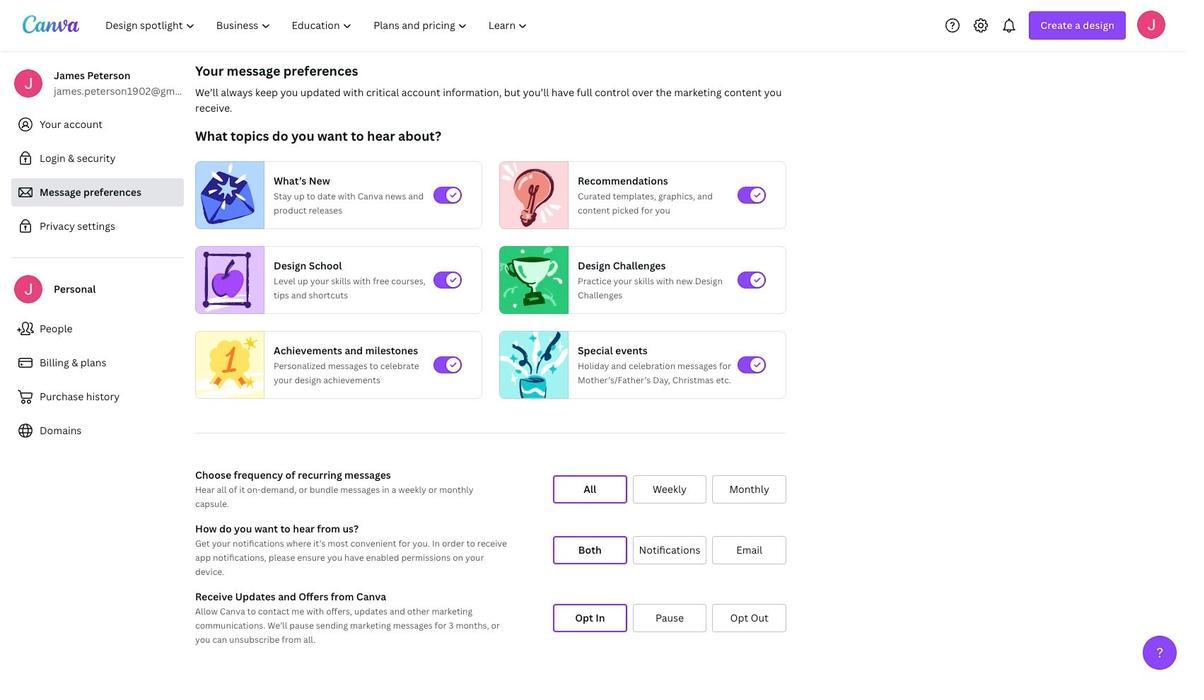 Task type: describe. For each thing, give the bounding box(es) containing it.
top level navigation element
[[96, 11, 540, 40]]



Task type: vqa. For each thing, say whether or not it's contained in the screenshot.
the Blogger
no



Task type: locate. For each thing, give the bounding box(es) containing it.
james peterson image
[[1137, 10, 1166, 39]]

topic image
[[196, 161, 258, 229], [500, 161, 562, 229], [196, 246, 258, 314], [500, 246, 562, 314], [196, 328, 264, 402], [500, 328, 568, 402]]

None button
[[553, 475, 627, 504], [633, 475, 707, 504], [713, 475, 787, 504], [553, 536, 627, 564], [633, 536, 707, 564], [713, 536, 787, 564], [553, 604, 627, 632], [633, 604, 707, 632], [713, 604, 787, 632], [553, 475, 627, 504], [633, 475, 707, 504], [713, 475, 787, 504], [553, 536, 627, 564], [633, 536, 707, 564], [713, 536, 787, 564], [553, 604, 627, 632], [633, 604, 707, 632], [713, 604, 787, 632]]



